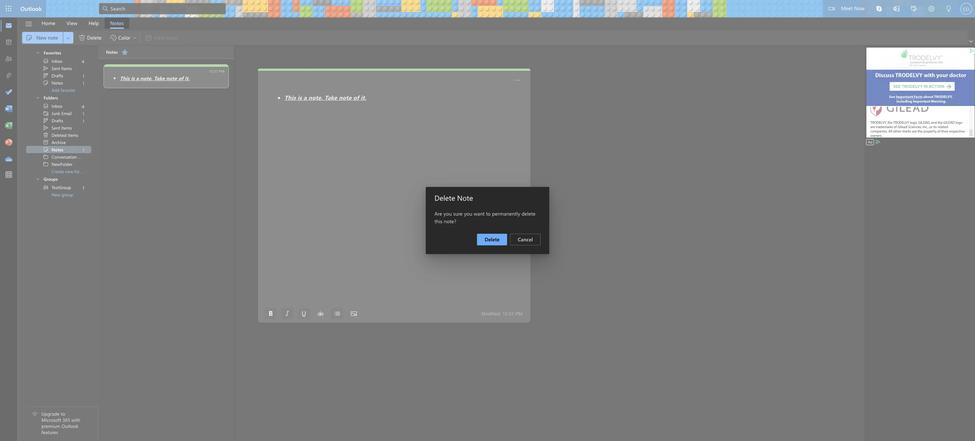 Task type: vqa. For each thing, say whether or not it's contained in the screenshot.


Task type: locate. For each thing, give the bounding box(es) containing it.
take
[[154, 75, 165, 82], [325, 94, 337, 101]]

tree item down  sent items
[[26, 72, 91, 79]]

0 vertical spatial 4
[[82, 58, 84, 64]]

1 vertical spatial 
[[43, 125, 49, 131]]

are
[[435, 210, 442, 217]]

1 horizontal spatial pm
[[516, 312, 523, 317]]

 button inside favorites tree item
[[29, 48, 43, 57]]

1 vertical spatial 
[[43, 147, 49, 153]]

 down ' favorites'
[[43, 65, 49, 71]]

it.
[[185, 75, 190, 82], [361, 94, 367, 101]]

notes
[[110, 19, 124, 26], [106, 49, 118, 55], [52, 80, 63, 86], [52, 147, 63, 153]]

history
[[78, 154, 92, 160]]

1 vertical spatial items
[[61, 125, 72, 131]]

to inside are you sure you want to permanently delete this note?
[[486, 210, 491, 217]]

2  from the top
[[43, 125, 49, 131]]

 button
[[348, 308, 360, 320]]

0 vertical spatial inbox
[[52, 58, 62, 64]]

0 vertical spatial 
[[78, 34, 86, 41]]

2  from the top
[[36, 96, 40, 100]]

is inside editing note text box
[[298, 94, 302, 101]]

1 horizontal spatial note
[[339, 94, 352, 101]]

tree item up "new"
[[26, 184, 91, 191]]

 up  groups
[[43, 161, 49, 167]]

take inside the 12:57 pm this is a note. take note of it.
[[154, 75, 165, 82]]

1 horizontal spatial of
[[353, 94, 359, 101]]

notes right help
[[110, 19, 124, 26]]

you
[[444, 210, 452, 217], [464, 210, 472, 217]]

home
[[42, 19, 55, 26]]

0 horizontal spatial a
[[136, 75, 139, 82]]

2 4 from the top
[[82, 103, 84, 109]]

1 vertical spatial  notes
[[43, 147, 63, 153]]

2  from the top
[[43, 103, 49, 109]]

1 vertical spatial 
[[43, 161, 49, 167]]

2 tree item from the top
[[26, 65, 91, 72]]

tree
[[26, 46, 91, 94], [26, 102, 92, 175]]

6 tree item from the top
[[26, 110, 91, 117]]

tree item up newfolder
[[26, 153, 92, 161]]

tree item containing 
[[26, 184, 91, 191]]

drafts down  junk email
[[52, 118, 63, 124]]

0 horizontal spatial to
[[61, 411, 65, 417]]

1 vertical spatial it.
[[361, 94, 367, 101]]

9 tree item from the top
[[26, 132, 91, 139]]

1  inbox from the top
[[43, 58, 62, 64]]

features
[[41, 430, 58, 436]]

0 vertical spatial 
[[43, 65, 49, 71]]

1 horizontal spatial delete
[[435, 193, 455, 203]]

 left folders
[[36, 96, 40, 100]]

2 inbox from the top
[[52, 103, 62, 109]]

 button inside groups tree item
[[29, 175, 43, 183]]

word image
[[5, 106, 12, 113]]

delete
[[522, 210, 536, 217]]

now
[[854, 5, 865, 12]]

0 horizontal spatial is
[[131, 75, 135, 82]]

0 vertical spatial  drafts
[[43, 73, 63, 78]]

0 vertical spatial 12:57
[[209, 69, 218, 73]]

to right upgrade
[[61, 411, 65, 417]]

modified
[[482, 312, 500, 317]]

3 tree item from the top
[[26, 72, 91, 79]]

inbox up  junk email
[[52, 103, 62, 109]]

add favorite tree item
[[26, 86, 91, 94]]

2  drafts from the top
[[43, 118, 63, 124]]

 button for favorites
[[29, 48, 43, 57]]

0 vertical spatial 
[[36, 51, 40, 55]]

 up  in the top of the page
[[43, 132, 49, 138]]

0 horizontal spatial this
[[120, 75, 130, 82]]

1 vertical spatial note
[[339, 94, 352, 101]]

1 vertical spatial 
[[36, 96, 40, 100]]

outlook
[[20, 5, 42, 12], [62, 423, 78, 430]]

 button left favorites
[[29, 48, 43, 57]]

1 tree from the top
[[26, 46, 91, 94]]

1 horizontal spatial to
[[486, 210, 491, 217]]

tree item containing 
[[26, 132, 91, 139]]

1 vertical spatial pm
[[516, 312, 523, 317]]

tree item up  junk email
[[26, 102, 91, 110]]

 down ''
[[43, 118, 49, 124]]

0 horizontal spatial take
[[154, 75, 165, 82]]

 inside  groups
[[36, 177, 40, 181]]

1 vertical spatial tree
[[26, 102, 92, 175]]

0 vertical spatial 
[[43, 80, 49, 86]]

tree item down deleted
[[26, 139, 91, 146]]

pm
[[219, 69, 225, 73], [516, 312, 523, 317]]

0 vertical spatial outlook
[[20, 5, 42, 12]]

this inside the 12:57 pm this is a note. take note of it.
[[120, 75, 130, 82]]

tab list containing home
[[36, 17, 129, 29]]

tree item up add
[[26, 79, 91, 86]]

take inside editing note text box
[[325, 94, 337, 101]]

0 vertical spatial this
[[120, 75, 130, 82]]

is
[[131, 75, 135, 82], [298, 94, 302, 101]]

 down ' favorites'
[[43, 58, 49, 64]]

 for 
[[43, 103, 49, 109]]

1 vertical spatial sent
[[52, 125, 60, 131]]

tree item up the create
[[26, 161, 91, 168]]

 down ''
[[43, 125, 49, 131]]

 for groups
[[36, 177, 40, 181]]

delete for delete
[[485, 236, 500, 243]]

 button
[[332, 308, 343, 320]]

1 vertical spatial inbox
[[52, 103, 62, 109]]

delete down help button
[[87, 34, 102, 41]]

0 horizontal spatial pm
[[219, 69, 225, 73]]

0 vertical spatial  inbox
[[43, 58, 62, 64]]

add favorite
[[52, 87, 75, 93]]

delete up are
[[435, 193, 455, 203]]

want
[[474, 210, 485, 217]]

to right want
[[486, 210, 491, 217]]

tree item down favorites tree item at the top
[[26, 65, 91, 72]]

tree item up  sent items
[[26, 57, 91, 65]]

menu bar inside edit note starting with this is a note. take note of it. "main content"
[[501, 75, 523, 86]]

0 vertical spatial  notes
[[43, 80, 63, 86]]

 inbox
[[43, 58, 62, 64], [43, 103, 62, 109]]

0 vertical spatial of
[[178, 75, 183, 82]]

0 vertical spatial is
[[131, 75, 135, 82]]

 inside ' favorites'
[[36, 51, 40, 55]]

tree item containing 
[[26, 110, 91, 117]]

 inbox up the junk
[[43, 103, 62, 109]]

powerpoint image
[[5, 139, 12, 146]]

1 horizontal spatial this
[[285, 94, 296, 101]]

0 horizontal spatial delete
[[87, 34, 102, 41]]

1 vertical spatial 4
[[82, 103, 84, 109]]

1 horizontal spatial a
[[304, 94, 307, 101]]

0 vertical spatial 
[[43, 58, 49, 64]]

2  notes from the top
[[43, 147, 63, 153]]

12:57 inside the 12:57 pm this is a note. take note of it.
[[209, 69, 218, 73]]

1 vertical spatial note.
[[309, 94, 323, 101]]

note inside text box
[[339, 94, 352, 101]]

tree item down archive at the top of the page
[[26, 146, 91, 153]]

delete inside heading
[[435, 193, 455, 203]]

meet now
[[841, 5, 865, 12]]

1  from the top
[[43, 65, 49, 71]]

delete for delete note
[[435, 193, 455, 203]]

 drafts
[[43, 73, 63, 78], [43, 118, 63, 124]]

create new folder
[[52, 169, 86, 174]]

outlook right premium
[[62, 423, 78, 430]]

1 horizontal spatial note.
[[309, 94, 323, 101]]

1 vertical spatial is
[[298, 94, 302, 101]]

1 vertical spatial delete
[[435, 193, 455, 203]]

0 horizontal spatial 12:57
[[209, 69, 218, 73]]

drafts down  sent items
[[52, 73, 63, 78]]

2 horizontal spatial delete
[[485, 236, 500, 243]]

 up ''
[[43, 103, 49, 109]]

1  drafts from the top
[[43, 73, 63, 78]]

archive
[[52, 140, 66, 145]]

this
[[120, 75, 130, 82], [285, 94, 296, 101]]

1 horizontal spatial it.
[[361, 94, 367, 101]]

1 horizontal spatial take
[[325, 94, 337, 101]]

0 horizontal spatial 
[[43, 132, 49, 138]]

2 drafts from the top
[[52, 118, 63, 124]]


[[43, 58, 49, 64], [43, 103, 49, 109]]

1 vertical spatial 
[[43, 103, 49, 109]]

4 1 from the top
[[83, 118, 84, 124]]

notes 
[[106, 49, 128, 56]]

0 horizontal spatial note
[[166, 75, 177, 82]]

items inside tree item
[[61, 65, 72, 71]]

4 down 'folders' tree item
[[82, 103, 84, 109]]

1 4 from the top
[[82, 58, 84, 64]]

this is a note. take note of it.
[[285, 94, 367, 101]]

2 you from the left
[[464, 210, 472, 217]]

drafts for sent items
[[52, 118, 63, 124]]

1 horizontal spatial 
[[78, 34, 86, 41]]

items down favorites tree item at the top
[[61, 65, 72, 71]]

2  from the top
[[43, 118, 49, 124]]

 folders
[[36, 95, 58, 100]]

1 vertical spatial  button
[[29, 93, 43, 102]]

tree item
[[26, 57, 91, 65], [26, 65, 91, 72], [26, 72, 91, 79], [26, 79, 91, 86], [26, 102, 91, 110], [26, 110, 91, 117], [26, 117, 91, 124], [26, 124, 91, 132], [26, 132, 91, 139], [26, 139, 91, 146], [26, 146, 91, 153], [26, 153, 92, 161], [26, 161, 91, 168], [26, 184, 91, 191]]

cancel
[[518, 236, 533, 243]]

drafts
[[52, 73, 63, 78], [52, 118, 63, 124]]

0 horizontal spatial it.
[[185, 75, 190, 82]]

notes button
[[105, 17, 129, 29]]

6 1 from the top
[[83, 185, 84, 191]]

upgrade
[[41, 411, 60, 417]]

1 vertical spatial  inbox
[[43, 103, 62, 109]]

 for favorites
[[36, 51, 40, 55]]

 left groups
[[36, 177, 40, 181]]

1  notes from the top
[[43, 80, 63, 86]]

favorite
[[61, 87, 75, 93]]

1 vertical spatial 
[[43, 118, 49, 124]]

newfolder
[[52, 161, 72, 167]]

it. inside editing note text box
[[361, 94, 367, 101]]

1 horizontal spatial 12:57
[[503, 312, 514, 317]]

1 drafts from the top
[[52, 73, 63, 78]]

1 vertical spatial of
[[353, 94, 359, 101]]

4 down the edit group
[[82, 58, 84, 64]]

tree containing favorites
[[26, 46, 91, 94]]

0 vertical spatial take
[[154, 75, 165, 82]]

delete note document
[[0, 0, 975, 442]]

 down  in the top of the page
[[43, 154, 49, 160]]

0 vertical spatial pm
[[219, 69, 225, 73]]

1 inbox from the top
[[52, 58, 62, 64]]

tree item up deleted
[[26, 124, 91, 132]]

5 tree item from the top
[[26, 102, 91, 110]]

0 vertical spatial  button
[[29, 48, 43, 57]]

junk
[[52, 110, 60, 116]]

0 vertical spatial 
[[43, 154, 49, 160]]


[[43, 154, 49, 160], [43, 161, 49, 167]]

 button left folders
[[29, 93, 43, 102]]

sent
[[52, 65, 60, 71], [52, 125, 60, 131]]

 button inside 'folders' tree item
[[29, 93, 43, 102]]


[[43, 80, 49, 86], [43, 147, 49, 153]]

 notes for 11th tree item from the top of the delete note application
[[43, 147, 63, 153]]


[[268, 311, 274, 317]]

12:57 pm this is a note. take note of it.
[[120, 69, 225, 82]]

1 vertical spatial 12:57
[[503, 312, 514, 317]]

1 vertical spatial this
[[285, 94, 296, 101]]

 for 
[[43, 118, 49, 124]]

12:57 inside edit note starting with this is a note. take note of it. "main content"
[[503, 312, 514, 317]]

upgrade to microsoft 365 with premium outlook features
[[41, 411, 80, 436]]

1  from the top
[[43, 154, 49, 160]]

0 vertical spatial to
[[486, 210, 491, 217]]

note
[[166, 75, 177, 82], [339, 94, 352, 101]]

 notes down archive at the top of the page
[[43, 147, 63, 153]]

 notes up add
[[43, 80, 63, 86]]

0 horizontal spatial outlook
[[20, 5, 42, 12]]

1
[[83, 73, 84, 79], [83, 80, 84, 86], [83, 111, 84, 116], [83, 118, 84, 124], [83, 147, 84, 153], [83, 185, 84, 191]]

tree item up archive at the top of the page
[[26, 132, 91, 139]]

 drafts down the junk
[[43, 118, 63, 124]]

delete note application
[[0, 0, 975, 442]]

0 horizontal spatial you
[[444, 210, 452, 217]]

items right deleted
[[68, 132, 78, 138]]

 up  folders
[[43, 80, 49, 86]]

sent for  sent items
[[52, 65, 60, 71]]

0 vertical spatial 
[[43, 73, 49, 78]]

delete
[[87, 34, 102, 41], [435, 193, 455, 203], [485, 236, 500, 243]]

delete note heading
[[426, 187, 549, 210]]

 button for folders
[[29, 93, 43, 102]]

sent up deleted
[[52, 125, 60, 131]]

1 vertical spatial drafts
[[52, 118, 63, 124]]

3 1 from the top
[[83, 111, 84, 116]]

4 for junk email
[[82, 103, 84, 109]]

 down  in the top of the page
[[43, 147, 49, 153]]

 drafts for sent items
[[43, 118, 63, 124]]

outlook banner
[[0, 0, 975, 17]]

sent down favorites tree item at the top
[[52, 65, 60, 71]]

1 vertical spatial a
[[304, 94, 307, 101]]


[[25, 20, 33, 28]]

3  button from the top
[[29, 175, 43, 183]]

notes left the  button
[[106, 49, 118, 55]]

tree item down  junk email
[[26, 117, 91, 124]]

favorites tree item
[[26, 48, 91, 57]]

0 horizontal spatial note.
[[140, 75, 153, 82]]

sent inside tree item
[[52, 65, 60, 71]]

outlook up the 
[[20, 5, 42, 12]]

:
[[500, 312, 501, 317]]

1  from the top
[[43, 58, 49, 64]]

0 vertical spatial sent
[[52, 65, 60, 71]]


[[43, 185, 49, 190]]

menu bar
[[501, 75, 523, 86]]

10 tree item from the top
[[26, 139, 91, 146]]

tab list
[[36, 17, 129, 29]]

sent inside  sent items  deleted items  archive
[[52, 125, 60, 131]]

more apps image
[[5, 172, 12, 179]]

2 vertical spatial delete
[[485, 236, 500, 243]]

1 horizontal spatial is
[[298, 94, 302, 101]]

2 vertical spatial  button
[[29, 175, 43, 183]]

2 vertical spatial items
[[68, 132, 78, 138]]

pm inside edit note starting with this is a note. take note of it. "main content"
[[516, 312, 523, 317]]

delete note
[[435, 193, 473, 203]]

inbox for sent items
[[52, 58, 62, 64]]

1 horizontal spatial outlook
[[62, 423, 78, 430]]

new
[[52, 192, 60, 198]]


[[318, 311, 324, 317]]

of
[[178, 75, 183, 82], [353, 94, 359, 101]]

4
[[82, 58, 84, 64], [82, 103, 84, 109]]

 drafts down  sent items
[[43, 73, 63, 78]]

 inside  folders
[[36, 96, 40, 100]]


[[43, 140, 49, 145]]

1 vertical spatial 
[[43, 132, 49, 138]]

2 vertical spatial 
[[36, 177, 40, 181]]

2  inbox from the top
[[43, 103, 62, 109]]

1  from the top
[[36, 51, 40, 55]]

delete button
[[477, 234, 507, 246]]

inbox up  sent items
[[52, 58, 62, 64]]

1 vertical spatial outlook
[[62, 423, 78, 430]]

1  button from the top
[[29, 48, 43, 57]]

1 vertical spatial  drafts
[[43, 118, 63, 124]]

0 vertical spatial note.
[[140, 75, 153, 82]]

0 vertical spatial delete
[[87, 34, 102, 41]]

0 horizontal spatial of
[[178, 75, 183, 82]]

 inbox down favorites
[[43, 58, 62, 64]]

tab list inside delete note application
[[36, 17, 129, 29]]

delete inside  delete
[[87, 34, 102, 41]]

delete note dialog
[[0, 0, 975, 442]]

 button
[[298, 308, 310, 320]]

delete inside button
[[485, 236, 500, 243]]

1  from the top
[[43, 80, 49, 86]]

0 vertical spatial tree
[[26, 46, 91, 94]]

2  from the top
[[43, 147, 49, 153]]

0 vertical spatial a
[[136, 75, 139, 82]]

items up deleted
[[61, 125, 72, 131]]

1 sent from the top
[[52, 65, 60, 71]]

0 vertical spatial it.
[[185, 75, 190, 82]]

tree item down 'folders' tree item
[[26, 110, 91, 117]]

you up note?
[[444, 210, 452, 217]]

 inside  sent items  deleted items  archive
[[43, 125, 49, 131]]

2  button from the top
[[29, 93, 43, 102]]

view button
[[61, 17, 83, 29]]

1 horizontal spatial you
[[464, 210, 472, 217]]

1 vertical spatial take
[[325, 94, 337, 101]]

14 tree item from the top
[[26, 184, 91, 191]]


[[36, 51, 40, 55], [36, 96, 40, 100], [36, 177, 40, 181]]

 drafts for notes
[[43, 73, 63, 78]]

 left favorites
[[36, 51, 40, 55]]

a
[[136, 75, 139, 82], [304, 94, 307, 101]]

items
[[61, 65, 72, 71], [61, 125, 72, 131], [68, 132, 78, 138]]

3  from the top
[[36, 177, 40, 181]]

0 vertical spatial items
[[61, 65, 72, 71]]


[[334, 311, 340, 317]]

 button up 
[[29, 175, 43, 183]]

conversation
[[52, 154, 77, 160]]

 for folders
[[36, 96, 40, 100]]

sent for  sent items  deleted items  archive
[[52, 125, 60, 131]]

 down view "button"
[[78, 34, 86, 41]]

delete down are you sure you want to permanently delete this note?
[[485, 236, 500, 243]]

1 vertical spatial to
[[61, 411, 65, 417]]

 button
[[29, 48, 43, 57], [29, 93, 43, 102], [29, 175, 43, 183]]

0 vertical spatial drafts
[[52, 73, 63, 78]]

2 tree from the top
[[26, 102, 92, 175]]

 down  sent items
[[43, 73, 49, 78]]

0 vertical spatial note
[[166, 75, 177, 82]]

you right sure
[[464, 210, 472, 217]]

2 sent from the top
[[52, 125, 60, 131]]

1  from the top
[[43, 73, 49, 78]]

home button
[[36, 17, 61, 29]]



Task type: describe. For each thing, give the bounding box(es) containing it.
with
[[71, 417, 80, 424]]

 for  sent items  deleted items  archive
[[43, 125, 49, 131]]


[[351, 311, 357, 317]]

notes inside button
[[110, 19, 124, 26]]

open note starting with: this is a note. take note of it. last edited: 12:57 pm. tree item
[[104, 65, 229, 88]]

outlook inside the upgrade to microsoft 365 with premium outlook features
[[62, 423, 78, 430]]

1 you from the left
[[444, 210, 452, 217]]

 favorites
[[36, 50, 61, 55]]

 notes for 11th tree item from the bottom of the delete note application
[[43, 80, 63, 86]]

a inside editing note text box
[[304, 94, 307, 101]]

 button
[[119, 47, 131, 58]]

 for  sent items
[[43, 65, 49, 71]]

items for  sent items
[[61, 65, 72, 71]]

new group tree item
[[26, 191, 91, 198]]

people image
[[5, 56, 12, 63]]

calendar image
[[5, 39, 12, 46]]

testgroup
[[52, 185, 71, 190]]

styles toolbar toolbar
[[262, 308, 362, 320]]

 delete
[[78, 34, 102, 41]]

 button
[[21, 18, 36, 30]]

to do image
[[5, 89, 12, 96]]

 groups
[[36, 176, 58, 182]]

edit note starting with this is a note. take note of it. main content
[[258, 69, 531, 323]]

5 1 from the top
[[83, 147, 84, 153]]

of inside the 12:57 pm this is a note. take note of it.
[[178, 75, 183, 82]]

 inbox for sent items
[[43, 58, 62, 64]]

outlook link
[[20, 0, 42, 17]]

note. inside editing note text box
[[309, 94, 323, 101]]

2  from the top
[[43, 161, 49, 167]]

4 tree item from the top
[[26, 79, 91, 86]]

365
[[62, 417, 70, 424]]

tree containing 
[[26, 102, 92, 175]]

13 tree item from the top
[[26, 161, 91, 168]]

premium features image
[[32, 412, 37, 417]]

help button
[[83, 17, 104, 29]]

 sent items
[[43, 65, 72, 71]]

 heading
[[106, 46, 131, 59]]

groups tree item
[[26, 175, 91, 184]]

excel image
[[5, 122, 12, 130]]

 inside  delete
[[78, 34, 86, 41]]

 for 
[[43, 73, 49, 78]]

note
[[457, 193, 473, 203]]

 conversation history  newfolder
[[43, 154, 92, 167]]

microsoft
[[41, 417, 61, 424]]

to inside the upgrade to microsoft 365 with premium outlook features
[[61, 411, 65, 417]]

inbox for junk email
[[52, 103, 62, 109]]

groups
[[44, 176, 58, 182]]

it. inside the 12:57 pm this is a note. take note of it.
[[185, 75, 190, 82]]

files image
[[5, 72, 12, 80]]

premium
[[41, 423, 60, 430]]

 button
[[282, 308, 293, 320]]


[[829, 6, 835, 12]]

note. inside the 12:57 pm this is a note. take note of it.
[[140, 75, 153, 82]]

notes up add favorite tree item at the left top
[[52, 80, 63, 86]]

onedrive image
[[5, 156, 12, 163]]

add
[[52, 87, 60, 93]]

ad
[[868, 140, 873, 145]]

create new folder tree item
[[26, 168, 91, 175]]

is inside the 12:57 pm this is a note. take note of it.
[[131, 75, 135, 82]]

favorites
[[44, 50, 61, 55]]

folders tree item
[[26, 93, 91, 102]]

12 tree item from the top
[[26, 153, 92, 161]]

left-rail-appbar navigation
[[1, 17, 16, 168]]

permanently
[[492, 210, 520, 217]]

 junk email
[[43, 110, 72, 116]]

notes down archive at the top of the page
[[52, 147, 63, 153]]


[[284, 311, 290, 317]]

this
[[435, 218, 443, 225]]

folders
[[44, 95, 58, 100]]

8 tree item from the top
[[26, 124, 91, 132]]

 button for groups
[[29, 175, 43, 183]]

deleted
[[52, 132, 67, 138]]

7 tree item from the top
[[26, 117, 91, 124]]

Editing note text field
[[276, 94, 512, 305]]


[[43, 110, 49, 116]]


[[121, 49, 128, 56]]

11 tree item from the top
[[26, 146, 91, 153]]

a inside the 12:57 pm this is a note. take note of it.
[[136, 75, 139, 82]]

outlook inside banner
[[20, 5, 42, 12]]

folder
[[74, 169, 86, 174]]

modified : 12:57 pm
[[482, 312, 523, 317]]

this inside editing note text box
[[285, 94, 296, 101]]

 for 
[[43, 58, 49, 64]]

cancel button
[[510, 234, 541, 246]]

note inside the 12:57 pm this is a note. take note of it.
[[166, 75, 177, 82]]

1 tree item from the top
[[26, 57, 91, 65]]

 sent items  deleted items  archive
[[43, 125, 78, 145]]

4 for sent items
[[82, 58, 84, 64]]

 inside  sent items  deleted items  archive
[[43, 132, 49, 138]]

are you sure you want to permanently delete this note?
[[435, 210, 536, 225]]

sure
[[453, 210, 463, 217]]

create
[[52, 169, 64, 174]]

meet
[[841, 5, 853, 12]]

2 1 from the top
[[83, 80, 84, 86]]

new
[[65, 169, 73, 174]]

tree item containing 
[[26, 139, 91, 146]]

 testgroup
[[43, 185, 71, 190]]

edit group
[[22, 31, 138, 45]]

 inbox for junk email
[[43, 103, 62, 109]]

 button
[[315, 308, 326, 320]]

 button
[[265, 308, 277, 320]]


[[301, 311, 307, 317]]

view
[[67, 19, 77, 26]]

help
[[89, 19, 99, 26]]

items for  sent items  deleted items  archive
[[61, 125, 72, 131]]

set your advertising preferences image
[[876, 139, 881, 145]]

email
[[61, 110, 72, 116]]

1 1 from the top
[[83, 73, 84, 79]]

new group
[[52, 192, 73, 198]]

of inside editing note text box
[[353, 94, 359, 101]]

drafts for notes
[[52, 73, 63, 78]]

notes inside the notes 
[[106, 49, 118, 55]]

note?
[[444, 218, 457, 225]]

group
[[61, 192, 73, 198]]

pm inside the 12:57 pm this is a note. take note of it.
[[219, 69, 225, 73]]

mail image
[[5, 22, 12, 29]]



